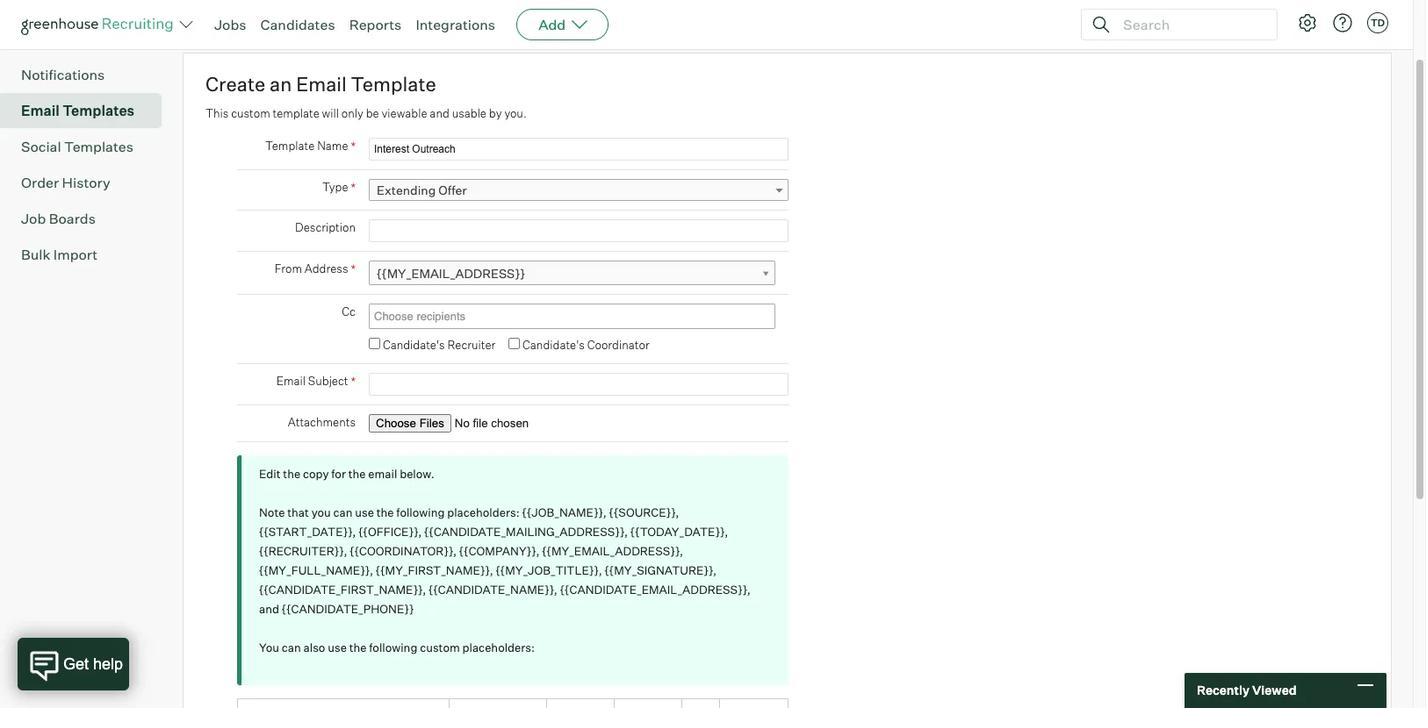 Task type: describe. For each thing, give the bounding box(es) containing it.
you.
[[505, 106, 527, 120]]

email
[[368, 467, 397, 481]]

job boards link
[[21, 208, 155, 229]]

order history link
[[21, 172, 155, 193]]

type
[[322, 180, 348, 194]]

create
[[206, 72, 266, 96]]

recruiter
[[448, 338, 496, 352]]

notifications
[[21, 66, 105, 84]]

Description text field
[[369, 220, 789, 243]]

this
[[206, 106, 229, 120]]

bulk import
[[21, 246, 98, 264]]

edit the copy for the email below.
[[259, 467, 435, 481]]

order history
[[21, 174, 110, 192]]

templates for email templates
[[63, 102, 135, 120]]

2 toolbar from the left
[[450, 700, 547, 709]]

name
[[317, 139, 348, 153]]

description
[[295, 221, 356, 235]]

{{recruiter}},
[[259, 544, 347, 558]]

coordinator
[[587, 338, 650, 352]]

recently viewed
[[1197, 684, 1297, 699]]

{{my_job_title}},
[[496, 564, 602, 578]]

{{company}},
[[459, 544, 540, 558]]

bulk import link
[[21, 244, 155, 265]]

recently
[[1197, 684, 1250, 699]]

* for template name *
[[351, 139, 356, 154]]

be
[[366, 106, 379, 120]]

usable
[[452, 106, 487, 120]]

configure image
[[1298, 12, 1319, 33]]

social templates
[[21, 138, 134, 156]]

the right edit
[[283, 467, 301, 481]]

{{my_first_name}},
[[376, 564, 493, 578]]

extending
[[377, 183, 436, 198]]

{{my_email_address}},
[[542, 544, 683, 558]]

td button
[[1364, 9, 1392, 37]]

integrations
[[416, 16, 496, 33]]

note
[[259, 506, 285, 520]]

placeholders: for you can also use the following custom placeholders:
[[463, 641, 535, 655]]

0 vertical spatial template
[[351, 72, 436, 96]]

edit
[[259, 467, 281, 481]]

template name *
[[265, 139, 356, 154]]

email templates link
[[21, 100, 155, 121]]

0 vertical spatial can
[[333, 506, 353, 520]]

the right "for"
[[349, 467, 366, 481]]

from address *
[[275, 262, 356, 277]]

from
[[275, 262, 302, 276]]

{{candidate_name}},
[[429, 583, 558, 597]]

candidates link
[[260, 16, 335, 33]]

email subject *
[[276, 374, 356, 389]]

Candidate's Recruiter checkbox
[[369, 338, 380, 350]]

email templates
[[21, 102, 135, 120]]

td
[[1371, 17, 1385, 29]]

* for email subject *
[[351, 374, 356, 389]]

create an email template
[[206, 72, 436, 96]]

{{candidate_phone}}
[[282, 602, 414, 616]]

1 vertical spatial following
[[369, 641, 418, 655]]

{{my_email_address}} link
[[369, 261, 776, 287]]

bulk
[[21, 246, 50, 264]]

viewable
[[382, 106, 427, 120]]

{{today_date}},
[[631, 525, 729, 539]]

email for email templates
[[21, 102, 60, 120]]

this custom template will only be viewable and usable by you.
[[206, 106, 527, 120]]

td button
[[1368, 12, 1389, 33]]

integrations link
[[416, 16, 496, 33]]

Candidate's Coordinator checkbox
[[509, 338, 520, 350]]

3 toolbar from the left
[[547, 700, 615, 709]]

that
[[288, 506, 309, 520]]

{{my_signature}},
[[605, 564, 717, 578]]

reports link
[[349, 16, 402, 33]]

note that you can use the following placeholders:
[[259, 506, 522, 520]]

history
[[62, 174, 110, 192]]

Email Subject text field
[[369, 373, 789, 396]]

cc
[[342, 305, 356, 319]]

boards
[[49, 210, 96, 228]]

jobs
[[214, 16, 246, 33]]

viewed
[[1253, 684, 1297, 699]]

{{office}},
[[359, 525, 422, 539]]

offer
[[439, 183, 467, 198]]

by
[[489, 106, 502, 120]]

{{candidate_first_name}},
[[259, 583, 426, 597]]

* for from address *
[[351, 262, 356, 277]]



Task type: locate. For each thing, give the bounding box(es) containing it.
Template Name text field
[[369, 138, 789, 161]]

use right also
[[328, 641, 347, 655]]

placeholders: up {{company}},
[[447, 506, 520, 520]]

0 vertical spatial following
[[397, 506, 445, 520]]

notifications link
[[21, 64, 155, 85]]

template up viewable
[[351, 72, 436, 96]]

Search text field
[[1119, 12, 1262, 37]]

subject
[[308, 374, 348, 388]]

1 horizontal spatial can
[[333, 506, 353, 520]]

placeholders: down {{candidate_name}},
[[463, 641, 535, 655]]

job boards
[[21, 210, 96, 228]]

* right the subject
[[351, 374, 356, 389]]

use
[[355, 506, 374, 520], [328, 641, 347, 655]]

email inside email subject *
[[276, 374, 306, 388]]

2 candidate's from the left
[[523, 338, 585, 352]]

{{my_full_name}},
[[259, 564, 373, 578]]

{{job_name}},
[[522, 506, 607, 520]]

following up {{office}},
[[397, 506, 445, 520]]

the down {{candidate_phone}}
[[349, 641, 367, 655]]

1 horizontal spatial and
[[430, 106, 450, 120]]

* right address
[[351, 262, 356, 277]]

candidate's coordinator
[[523, 338, 650, 352]]

jobs link
[[214, 16, 246, 33]]

candidate's for candidate's recruiter
[[383, 338, 445, 352]]

type *
[[322, 180, 356, 195]]

* right type
[[351, 180, 356, 195]]

templates for social templates
[[64, 138, 134, 156]]

1 vertical spatial placeholders:
[[463, 641, 535, 655]]

{{candidate_mailing_address}},
[[424, 525, 628, 539]]

candidates
[[260, 16, 335, 33]]

for
[[331, 467, 346, 481]]

{{my_email_address}}
[[377, 266, 525, 281]]

group
[[238, 700, 788, 709]]

email up 'social'
[[21, 102, 60, 120]]

job
[[21, 210, 46, 228]]

you
[[312, 506, 331, 520]]

greenhouse recruiting image
[[21, 14, 179, 35]]

template
[[273, 106, 320, 120]]

import
[[53, 246, 98, 264]]

0 horizontal spatial candidate's
[[383, 338, 445, 352]]

custom down the {{my_first_name}},
[[420, 641, 460, 655]]

following down {{candidate_phone}}
[[369, 641, 418, 655]]

toolbar
[[238, 700, 450, 709], [450, 700, 547, 709], [547, 700, 615, 709], [615, 700, 683, 709], [683, 700, 720, 709]]

1 horizontal spatial use
[[355, 506, 374, 520]]

and left "usable"
[[430, 106, 450, 120]]

templates up social templates link
[[63, 102, 135, 120]]

0 horizontal spatial can
[[282, 641, 301, 655]]

only
[[342, 106, 364, 120]]

None file field
[[369, 414, 591, 433]]

0 vertical spatial custom
[[231, 106, 270, 120]]

{{coordinator}},
[[350, 544, 457, 558]]

you can also use the following custom placeholders:
[[259, 641, 535, 655]]

4 toolbar from the left
[[615, 700, 683, 709]]

0 horizontal spatial and
[[259, 602, 279, 616]]

add
[[539, 16, 566, 33]]

and inside {{job_name}}, {{source}}, {{start_date}}, {{office}}, {{candidate_mailing_address}}, {{today_date}}, {{recruiter}}, {{coordinator}}, {{company}}, {{my_email_address}}, {{my_full_name}}, {{my_first_name}}, {{my_job_title}}, {{my_signature}}, {{candidate_first_name}}, {{candidate_name}}, {{candidate_email_address}}, and {{candidate_phone}}
[[259, 602, 279, 616]]

an
[[270, 72, 292, 96]]

0 vertical spatial placeholders:
[[447, 506, 520, 520]]

will
[[322, 106, 339, 120]]

custom down create
[[231, 106, 270, 120]]

4 * from the top
[[351, 374, 356, 389]]

{{job_name}}, {{source}}, {{start_date}}, {{office}}, {{candidate_mailing_address}}, {{today_date}}, {{recruiter}}, {{coordinator}}, {{company}}, {{my_email_address}}, {{my_full_name}}, {{my_first_name}}, {{my_job_title}}, {{my_signature}}, {{candidate_first_name}}, {{candidate_name}}, {{candidate_email_address}}, and {{candidate_phone}}
[[259, 506, 751, 616]]

1 horizontal spatial candidate's
[[523, 338, 585, 352]]

and up you
[[259, 602, 279, 616]]

1 horizontal spatial template
[[351, 72, 436, 96]]

placeholders:
[[447, 506, 520, 520], [463, 641, 535, 655]]

0 vertical spatial email
[[296, 72, 347, 96]]

1 vertical spatial use
[[328, 641, 347, 655]]

the up {{office}},
[[377, 506, 394, 520]]

1 * from the top
[[351, 139, 356, 154]]

candidate's right candidate's coordinator checkbox
[[523, 338, 585, 352]]

and
[[430, 106, 450, 120], [259, 602, 279, 616]]

0 horizontal spatial custom
[[231, 106, 270, 120]]

template down template on the left of the page
[[265, 139, 315, 153]]

2 * from the top
[[351, 180, 356, 195]]

0 vertical spatial templates
[[63, 102, 135, 120]]

order
[[21, 174, 59, 192]]

0 horizontal spatial use
[[328, 641, 347, 655]]

5 toolbar from the left
[[683, 700, 720, 709]]

0 vertical spatial and
[[430, 106, 450, 120]]

following
[[397, 506, 445, 520], [369, 641, 418, 655]]

templates
[[63, 102, 135, 120], [64, 138, 134, 156]]

*
[[351, 139, 356, 154], [351, 180, 356, 195], [351, 262, 356, 277], [351, 374, 356, 389]]

can
[[333, 506, 353, 520], [282, 641, 301, 655]]

custom
[[231, 106, 270, 120], [420, 641, 460, 655]]

None text field
[[370, 306, 785, 328]]

1 vertical spatial templates
[[64, 138, 134, 156]]

template inside template name *
[[265, 139, 315, 153]]

* right name
[[351, 139, 356, 154]]

1 vertical spatial can
[[282, 641, 301, 655]]

{{candidate_email_address}},
[[560, 583, 751, 597]]

1 toolbar from the left
[[238, 700, 450, 709]]

social templates link
[[21, 136, 155, 157]]

candidate's for candidate's coordinator
[[523, 338, 585, 352]]

email
[[296, 72, 347, 96], [21, 102, 60, 120], [276, 374, 306, 388]]

also
[[304, 641, 325, 655]]

email up will
[[296, 72, 347, 96]]

address
[[305, 262, 348, 276]]

1 candidate's from the left
[[383, 338, 445, 352]]

reports
[[349, 16, 402, 33]]

extending offer link
[[369, 179, 789, 201]]

{{start_date}},
[[259, 525, 356, 539]]

0 horizontal spatial template
[[265, 139, 315, 153]]

social
[[21, 138, 61, 156]]

placeholders: for note that you can use the following placeholders:
[[447, 506, 520, 520]]

1 vertical spatial custom
[[420, 641, 460, 655]]

1 vertical spatial template
[[265, 139, 315, 153]]

use up {{office}},
[[355, 506, 374, 520]]

add button
[[517, 9, 609, 40]]

1 vertical spatial email
[[21, 102, 60, 120]]

3 * from the top
[[351, 262, 356, 277]]

candidate's
[[383, 338, 445, 352], [523, 338, 585, 352]]

template
[[351, 72, 436, 96], [265, 139, 315, 153]]

2 vertical spatial email
[[276, 374, 306, 388]]

1 horizontal spatial custom
[[420, 641, 460, 655]]

templates down 'email templates' link
[[64, 138, 134, 156]]

{{source}},
[[609, 506, 679, 520]]

the
[[283, 467, 301, 481], [349, 467, 366, 481], [377, 506, 394, 520], [349, 641, 367, 655]]

you
[[259, 641, 279, 655]]

extending offer
[[377, 183, 467, 198]]

below.
[[400, 467, 435, 481]]

1 vertical spatial and
[[259, 602, 279, 616]]

copy
[[303, 467, 329, 481]]

email left the subject
[[276, 374, 306, 388]]

attachments
[[288, 415, 356, 429]]

email for email subject *
[[276, 374, 306, 388]]

candidate's recruiter
[[383, 338, 496, 352]]

0 vertical spatial use
[[355, 506, 374, 520]]

candidate's right candidate's recruiter 'option' at the top
[[383, 338, 445, 352]]



Task type: vqa. For each thing, say whether or not it's contained in the screenshot.
SHOW ONLY TEMPLATE JOBS on the left top
no



